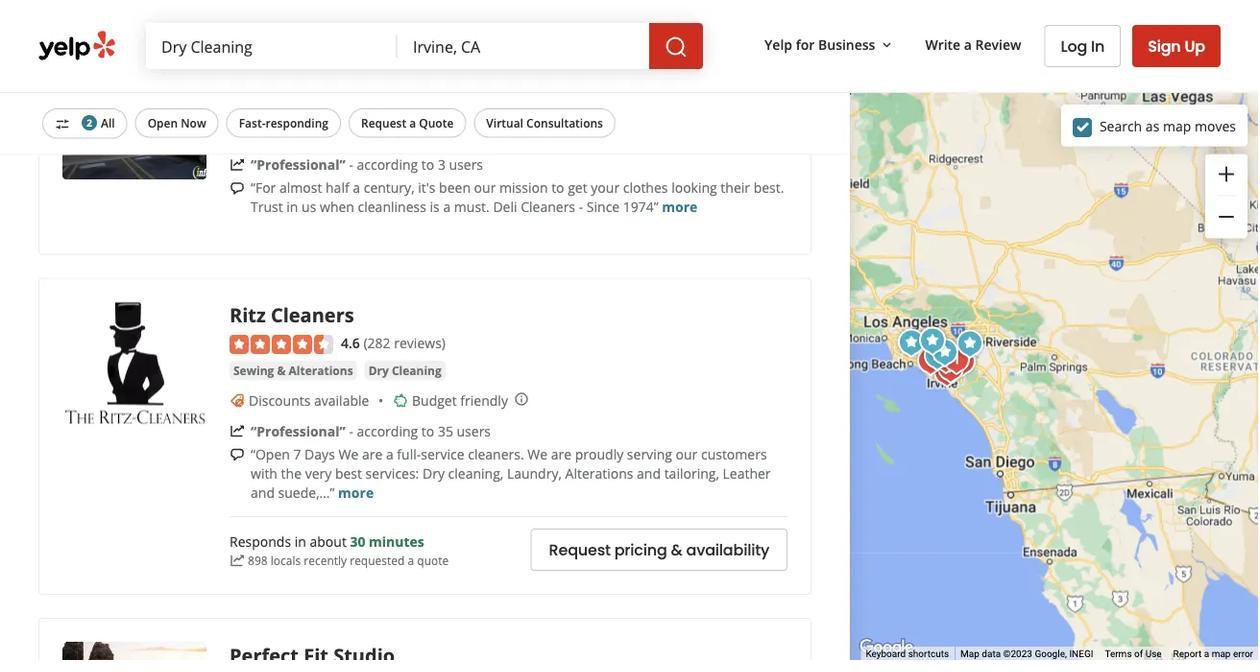 Task type: describe. For each thing, give the bounding box(es) containing it.
none field the near
[[413, 36, 634, 57]]

16 filter v2 image
[[55, 117, 70, 132]]

"professional" for 7
[[251, 423, 346, 441]]

2 we from the left
[[528, 446, 548, 464]]

in
[[1091, 36, 1105, 57]]

get
[[568, 179, 588, 197]]

request pricing & availability
[[549, 540, 770, 562]]

none field find
[[161, 36, 382, 57]]

terms of use link
[[1105, 649, 1162, 661]]

1 vertical spatial dry cleaning link
[[365, 362, 446, 381]]

search image
[[665, 36, 688, 59]]

our inside "open 7 days we are a full-service cleaners. we are proudly serving our customers with the very best services: dry cleaning, laundry, alterations and tailoring, leather and suede,…"
[[676, 446, 698, 464]]

with
[[251, 465, 278, 483]]

century,
[[364, 179, 415, 197]]

7
[[293, 446, 301, 464]]

16 budget friendly v2 image
[[393, 394, 408, 409]]

since
[[587, 198, 620, 217]]

3.2 star rating image
[[230, 69, 333, 88]]

to for budget friendly
[[422, 423, 434, 441]]

cleaning,
[[448, 465, 504, 483]]

4.6 (282 reviews)
[[341, 334, 446, 353]]

(41
[[364, 68, 383, 86]]

their
[[721, 179, 750, 197]]

16 years in business v2 image
[[230, 127, 245, 143]]

0 horizontal spatial ritz cleaners image
[[62, 303, 207, 447]]

must.
[[454, 198, 490, 217]]

request pricing & availability button
[[531, 530, 788, 572]]

best
[[335, 465, 362, 483]]

alterations up discounts available
[[289, 363, 353, 379]]

it's
[[418, 179, 436, 197]]

report a map error link
[[1174, 649, 1254, 661]]

0 horizontal spatial and
[[251, 484, 275, 502]]

keyboard
[[866, 649, 906, 661]]

Find text field
[[161, 36, 382, 57]]

16 discount available v2 image
[[230, 394, 245, 409]]

moves
[[1195, 117, 1236, 135]]

consultations
[[527, 115, 603, 131]]

a inside request a quote button
[[409, 115, 416, 131]]

cleaners.
[[468, 446, 524, 464]]

2 are from the left
[[551, 446, 572, 464]]

1 are from the left
[[362, 446, 383, 464]]

16 speech v2 image for "for
[[230, 181, 245, 197]]

days
[[305, 446, 335, 464]]

16 trending v2 image for "professional" - according to 3 users
[[230, 158, 245, 173]]

now
[[181, 115, 206, 131]]

30
[[350, 533, 365, 552]]

a inside write a review link
[[964, 35, 972, 53]]

request a quote
[[361, 115, 454, 131]]

looking
[[672, 179, 717, 197]]

"professional" - according to 35 users
[[251, 423, 491, 441]]

very
[[305, 465, 332, 483]]

49
[[249, 125, 264, 144]]

1 horizontal spatial dry cleaning button
[[365, 362, 446, 381]]

shortcuts
[[908, 649, 949, 661]]

quote
[[417, 554, 449, 569]]

more for suede,…"
[[338, 484, 374, 502]]

3.2
[[341, 68, 360, 86]]

full-
[[397, 446, 421, 464]]

sewing for the topmost sewing & alterations button
[[322, 97, 363, 112]]

budget friendly
[[412, 392, 508, 410]]

virtual consultations
[[486, 115, 603, 131]]

ritz cleaners
[[230, 303, 354, 329]]

years
[[268, 125, 301, 144]]

16 chevron down v2 image
[[879, 37, 895, 53]]

us
[[302, 198, 316, 217]]

1 vertical spatial sewing & alterations
[[233, 363, 353, 379]]

"professional" - according to 3 users
[[251, 156, 483, 174]]

log in link
[[1045, 25, 1121, 67]]

discounts
[[249, 392, 311, 410]]

& inside the request pricing & availability button
[[671, 540, 683, 562]]

alterations up request a quote
[[377, 97, 442, 112]]

responding
[[266, 115, 329, 131]]

services:
[[366, 465, 419, 483]]

2 all
[[87, 115, 115, 131]]

google,
[[1035, 649, 1067, 661]]

"for
[[251, 179, 276, 197]]

sign up link
[[1133, 25, 1221, 67]]

to for free estimates
[[422, 156, 434, 174]]

google image
[[855, 636, 918, 661]]

3.2 (41 reviews)
[[341, 68, 438, 86]]

1 vertical spatial sewing & alterations link
[[230, 362, 357, 381]]

0 vertical spatial sewing & alterations button
[[318, 95, 446, 114]]

and
[[360, 36, 398, 63]]

write
[[926, 35, 961, 53]]

business
[[818, 35, 876, 53]]

data
[[982, 649, 1001, 661]]

a right report
[[1204, 649, 1210, 661]]

our inside "for almost half a century, it's been our mission to get your clothes looking their best. trust in us when cleanliness is a must. deli cleaners - since 1974"
[[474, 179, 496, 197]]

hem up image
[[914, 332, 952, 370]]

sewing for the bottommost sewing & alterations button
[[233, 363, 274, 379]]

(282
[[364, 334, 391, 353]]

zoom in image
[[1215, 163, 1238, 186]]

laguna beach cleaners image
[[928, 354, 966, 392]]

- for budget friendly
[[349, 423, 353, 441]]

quote
[[419, 115, 454, 131]]

chase cleaners image
[[926, 334, 965, 372]]

inegi
[[1070, 649, 1094, 661]]

reviews) for ritz cleaners
[[394, 334, 446, 353]]

customers
[[701, 446, 767, 464]]

1 vertical spatial sewing & alterations button
[[230, 362, 357, 381]]

cleaning for dry cleaning button to the right
[[392, 363, 442, 379]]

cleaning for the left dry cleaning button
[[257, 97, 307, 112]]

1 horizontal spatial ritz cleaners image
[[914, 322, 952, 361]]

laundry,
[[507, 465, 562, 483]]

alterations inside "open 7 days we are a full-service cleaners. we are proudly serving our customers with the very best services: dry cleaning, laundry, alterations and tailoring, leather and suede,…"
[[565, 465, 633, 483]]

0 horizontal spatial dry cleaning link
[[230, 95, 310, 114]]

request for request a quote
[[361, 115, 406, 131]]

map
[[961, 649, 980, 661]]

3
[[438, 156, 446, 174]]

2
[[87, 116, 92, 129]]

hamilton cleaners image
[[912, 342, 950, 381]]

"for almost half a century, it's been our mission to get your clothes looking their best. trust in us when cleanliness is a must. deli cleaners - since 1974"
[[251, 179, 784, 217]]

minutes
[[369, 533, 424, 552]]

request a quote button
[[349, 109, 466, 138]]

write a review link
[[918, 27, 1029, 62]]

log in
[[1061, 36, 1105, 57]]

map for error
[[1212, 649, 1231, 661]]

bn cleaners image
[[932, 350, 970, 389]]

- for free estimates
[[349, 156, 353, 174]]

"open
[[251, 446, 290, 464]]

free
[[418, 125, 445, 144]]

is
[[430, 198, 440, 217]]

dry clean factory image
[[951, 325, 989, 364]]

yelp
[[765, 35, 793, 53]]

virtual consultations button
[[474, 109, 616, 138]]

requested
[[350, 554, 405, 569]]

serving
[[627, 446, 672, 464]]

clothes
[[623, 179, 668, 197]]



Task type: vqa. For each thing, say whether or not it's contained in the screenshot.
the Useful
no



Task type: locate. For each thing, give the bounding box(es) containing it.
1 16 speech v2 image from the top
[[230, 181, 245, 197]]

to left get at the left top
[[552, 179, 564, 197]]

cleaners down mission
[[521, 198, 575, 217]]

recently
[[304, 554, 347, 569]]

- inside "for almost half a century, it's been our mission to get your clothes looking their best. trust in us when cleanliness is a must. deli cleaners - since 1974"
[[579, 198, 583, 217]]

0 vertical spatial and
[[637, 465, 661, 483]]

1 vertical spatial &
[[277, 363, 286, 379]]

more link down best
[[338, 484, 374, 502]]

0 vertical spatial sewing
[[322, 97, 363, 112]]

mission
[[500, 179, 548, 197]]

1 vertical spatial cleaners
[[521, 198, 575, 217]]

deli inside "for almost half a century, it's been our mission to get your clothes looking their best. trust in us when cleanliness is a must. deli cleaners - since 1974"
[[493, 198, 517, 217]]

report a map error
[[1174, 649, 1254, 661]]

and down serving
[[637, 465, 661, 483]]

dry cleaning link down 4.6 (282 reviews)
[[365, 362, 446, 381]]

users for our
[[449, 156, 483, 174]]

a right is
[[443, 198, 451, 217]]

0 horizontal spatial cleaning
[[257, 97, 307, 112]]

1 vertical spatial in
[[287, 198, 298, 217]]

we up best
[[339, 446, 359, 464]]

dry
[[233, 97, 254, 112], [369, 363, 389, 379], [423, 465, 445, 483]]

0 vertical spatial "professional"
[[251, 156, 346, 174]]

a right write
[[964, 35, 972, 53]]

terms of use
[[1105, 649, 1162, 661]]

2 vertical spatial in
[[295, 533, 306, 552]]

0 horizontal spatial we
[[339, 446, 359, 464]]

cleaners for ritz cleaners
[[271, 303, 354, 329]]

0 horizontal spatial sewing
[[233, 363, 274, 379]]

to left 3 at left
[[422, 156, 434, 174]]

deli down mission
[[493, 198, 517, 217]]

half
[[326, 179, 349, 197]]

info icon image
[[515, 126, 531, 141], [515, 126, 531, 141], [514, 392, 529, 408], [514, 392, 529, 408]]

0 vertical spatial to
[[422, 156, 434, 174]]

1 vertical spatial dry cleaning
[[369, 363, 442, 379]]

dry cleaning link
[[230, 95, 310, 114], [365, 362, 446, 381]]

according up full-
[[357, 423, 418, 441]]

ritz cleaners image
[[62, 303, 207, 447], [914, 322, 952, 361]]

request up "professional" - according to 3 users at the top of page
[[361, 115, 406, 131]]

all
[[101, 115, 115, 131]]

0 vertical spatial in
[[305, 125, 317, 144]]

0 vertical spatial -
[[349, 156, 353, 174]]

are
[[362, 446, 383, 464], [551, 446, 572, 464]]

deli
[[230, 36, 267, 63], [493, 198, 517, 217]]

a left quote
[[408, 554, 414, 569]]

cleaners up 3.2 star rating image
[[272, 36, 355, 63]]

cleaning
[[257, 97, 307, 112], [392, 363, 442, 379]]

"professional" up "7"
[[251, 423, 346, 441]]

1 vertical spatial cleaning
[[392, 363, 442, 379]]

request inside button
[[361, 115, 406, 131]]

map for moves
[[1163, 117, 1192, 135]]

None search field
[[146, 23, 707, 69]]

0 vertical spatial dry cleaning link
[[230, 95, 310, 114]]

map left the error
[[1212, 649, 1231, 661]]

open
[[148, 115, 178, 131]]

been
[[439, 179, 471, 197]]

discounts available
[[249, 392, 369, 410]]

0 vertical spatial 16 speech v2 image
[[230, 181, 245, 197]]

fast-responding button
[[226, 109, 341, 138]]

16 free estimates v2 image
[[399, 127, 414, 143]]

1 vertical spatial and
[[251, 484, 275, 502]]

"open 7 days we are a full-service cleaners. we are proudly serving our customers with the very best services: dry cleaning, laundry, alterations and tailoring, leather and suede,…"
[[251, 446, 771, 502]]

dry cleaning up fast-responding at the top left of the page
[[233, 97, 307, 112]]

1 horizontal spatial &
[[366, 97, 374, 112]]

cleaners inside "for almost half a century, it's been our mission to get your clothes looking their best. trust in us when cleanliness is a must. deli cleaners - since 1974"
[[521, 198, 575, 217]]

dry cleaning button down 4.6 (282 reviews)
[[365, 362, 446, 381]]

- down available
[[349, 423, 353, 441]]

2 according from the top
[[357, 423, 418, 441]]

16 trending v2 image down the 16 years in business v2 image
[[230, 158, 245, 173]]

0 vertical spatial dry cleaning
[[233, 97, 307, 112]]

report
[[1174, 649, 1202, 661]]

users
[[449, 156, 483, 174], [457, 423, 491, 441]]

pricing
[[615, 540, 667, 562]]

almost
[[279, 179, 322, 197]]

0 horizontal spatial dry cleaning
[[233, 97, 307, 112]]

"professional" up almost
[[251, 156, 346, 174]]

3 16 trending v2 image from the top
[[230, 554, 245, 570]]

0 vertical spatial more link
[[662, 198, 698, 217]]

Near text field
[[413, 36, 634, 57]]

1 horizontal spatial are
[[551, 446, 572, 464]]

1 horizontal spatial our
[[676, 446, 698, 464]]

dry cleaning button up fast-responding at the top left of the page
[[230, 95, 310, 114]]

map
[[1163, 117, 1192, 135], [1212, 649, 1231, 661]]

keyboard shortcuts button
[[866, 648, 949, 661]]

& down 4.6 star rating image
[[277, 363, 286, 379]]

reviews) right (282
[[394, 334, 446, 353]]

cleanliness
[[358, 198, 426, 217]]

16 trending v2 image left 898
[[230, 554, 245, 570]]

2 16 trending v2 image from the top
[[230, 424, 245, 440]]

keyboard shortcuts
[[866, 649, 949, 661]]

0 vertical spatial cleaning
[[257, 97, 307, 112]]

alterations up 3.2 (41 reviews)
[[403, 36, 511, 63]]

16 trending v2 image for "professional" - according to 35 users
[[230, 424, 245, 440]]

dry down (282
[[369, 363, 389, 379]]

more down looking
[[662, 198, 698, 217]]

responds
[[230, 533, 291, 552]]

group
[[1206, 154, 1248, 239]]

2 vertical spatial dry
[[423, 465, 445, 483]]

0 horizontal spatial &
[[277, 363, 286, 379]]

dry inside "open 7 days we are a full-service cleaners. we are proudly serving our customers with the very best services: dry cleaning, laundry, alterations and tailoring, leather and suede,…"
[[423, 465, 445, 483]]

ritz cleaners image
[[914, 322, 952, 361]]

responds in about 30 minutes
[[230, 533, 424, 552]]

1 horizontal spatial sewing
[[322, 97, 363, 112]]

users right 35
[[457, 423, 491, 441]]

0 horizontal spatial dry
[[233, 97, 254, 112]]

request
[[361, 115, 406, 131], [549, 540, 611, 562]]

sewing & alterations down 4.6 star rating image
[[233, 363, 353, 379]]

1 vertical spatial deli
[[493, 198, 517, 217]]

1 horizontal spatial we
[[528, 446, 548, 464]]

1974"
[[623, 198, 659, 217]]

0 vertical spatial cleaners
[[272, 36, 355, 63]]

deli cleaners and alterations image
[[62, 36, 207, 180], [892, 324, 931, 363]]

1 vertical spatial dry cleaning button
[[365, 362, 446, 381]]

16 trending v2 image down 16 discount available v2 icon
[[230, 424, 245, 440]]

0 horizontal spatial map
[[1163, 117, 1192, 135]]

none field up virtual at top left
[[413, 36, 634, 57]]

none field up 3.2 star rating image
[[161, 36, 382, 57]]

dry up fast-
[[233, 97, 254, 112]]

j fields cleaners image
[[943, 343, 982, 382]]

in left us
[[287, 198, 298, 217]]

0 vertical spatial our
[[474, 179, 496, 197]]

1 vertical spatial our
[[676, 446, 698, 464]]

to inside "for almost half a century, it's been our mission to get your clothes looking their best. trust in us when cleanliness is a must. deli cleaners - since 1974"
[[552, 179, 564, 197]]

of
[[1135, 649, 1143, 661]]

16 trending v2 image
[[230, 158, 245, 173], [230, 424, 245, 440], [230, 554, 245, 570]]

0 horizontal spatial more
[[338, 484, 374, 502]]

1 vertical spatial more link
[[338, 484, 374, 502]]

deli up 3.2 star rating image
[[230, 36, 267, 63]]

cleaners up 4.6 star rating image
[[271, 303, 354, 329]]

- up half
[[349, 156, 353, 174]]

&
[[366, 97, 374, 112], [277, 363, 286, 379], [671, 540, 683, 562]]

a inside "open 7 days we are a full-service cleaners. we are proudly serving our customers with the very best services: dry cleaning, laundry, alterations and tailoring, leather and suede,…"
[[386, 446, 394, 464]]

map region
[[671, 62, 1259, 661]]

reviews) for deli cleaners and alterations
[[386, 68, 438, 86]]

up
[[1185, 35, 1206, 57]]

more link for suede,…"
[[338, 484, 374, 502]]

our up tailoring, at the right bottom
[[676, 446, 698, 464]]

to left 35
[[422, 423, 434, 441]]

a right half
[[353, 179, 360, 197]]

sewing & alterations link down 3.2 (41 reviews)
[[318, 95, 446, 114]]

your
[[591, 179, 620, 197]]

1 vertical spatial request
[[549, 540, 611, 562]]

& right pricing
[[671, 540, 683, 562]]

0 vertical spatial deli
[[230, 36, 267, 63]]

sewing & alterations button down 4.6 star rating image
[[230, 362, 357, 381]]

2 vertical spatial cleaners
[[271, 303, 354, 329]]

0 vertical spatial &
[[366, 97, 374, 112]]

availability
[[686, 540, 770, 562]]

sewing & alterations down 3.2 (41 reviews)
[[322, 97, 442, 112]]

in right years
[[305, 125, 317, 144]]

©2023
[[1003, 649, 1033, 661]]

2 none field from the left
[[413, 36, 634, 57]]

more down best
[[338, 484, 374, 502]]

898 locals recently requested a quote
[[248, 554, 449, 569]]

1 vertical spatial more
[[338, 484, 374, 502]]

and
[[637, 465, 661, 483], [251, 484, 275, 502]]

reviews) right (41
[[386, 68, 438, 86]]

16 speech v2 image left "open
[[230, 448, 245, 463]]

a left full-
[[386, 446, 394, 464]]

0 vertical spatial dry cleaning button
[[230, 95, 310, 114]]

0 horizontal spatial request
[[361, 115, 406, 131]]

cleaners
[[272, 36, 355, 63], [521, 198, 575, 217], [271, 303, 354, 329]]

request for request pricing & availability
[[549, 540, 611, 562]]

ritz cleaners link
[[230, 303, 354, 329]]

more link down looking
[[662, 198, 698, 217]]

0 vertical spatial sewing & alterations
[[322, 97, 442, 112]]

4.6 star rating image
[[230, 336, 333, 355]]

1 "professional" from the top
[[251, 156, 346, 174]]

log
[[1061, 36, 1087, 57]]

0 vertical spatial request
[[361, 115, 406, 131]]

trust
[[251, 198, 283, 217]]

1 vertical spatial 16 speech v2 image
[[230, 448, 245, 463]]

use
[[1146, 649, 1162, 661]]

more link for 1974"
[[662, 198, 698, 217]]

terms
[[1105, 649, 1132, 661]]

request inside button
[[549, 540, 611, 562]]

for
[[796, 35, 815, 53]]

open now button
[[135, 109, 219, 138]]

1 vertical spatial sewing
[[233, 363, 274, 379]]

1 horizontal spatial deli
[[493, 198, 517, 217]]

users for service
[[457, 423, 491, 441]]

perfect fit studio image
[[918, 338, 957, 376], [918, 338, 957, 376]]

0 vertical spatial map
[[1163, 117, 1192, 135]]

1 vertical spatial to
[[552, 179, 564, 197]]

deli cleaners and alterations
[[230, 36, 511, 63]]

sign up
[[1148, 35, 1206, 57]]

0 vertical spatial deli cleaners and alterations image
[[62, 36, 207, 180]]

when
[[320, 198, 354, 217]]

1 horizontal spatial and
[[637, 465, 661, 483]]

1 vertical spatial -
[[579, 198, 583, 217]]

chase cleaners image
[[926, 334, 965, 372]]

sewing & alterations
[[322, 97, 442, 112], [233, 363, 353, 379]]

sewing
[[322, 97, 363, 112], [233, 363, 274, 379]]

best.
[[754, 179, 784, 197]]

error
[[1233, 649, 1254, 661]]

2 vertical spatial -
[[349, 423, 353, 441]]

map right as
[[1163, 117, 1192, 135]]

0 vertical spatial dry
[[233, 97, 254, 112]]

power cleaners image
[[938, 342, 976, 380]]

16 speech v2 image left "for
[[230, 181, 245, 197]]

2 vertical spatial 16 trending v2 image
[[230, 554, 245, 570]]

0 horizontal spatial deli cleaners and alterations image
[[62, 36, 207, 180]]

0 vertical spatial sewing & alterations link
[[318, 95, 446, 114]]

2 horizontal spatial &
[[671, 540, 683, 562]]

16 speech v2 image for "open
[[230, 448, 245, 463]]

leather
[[723, 465, 771, 483]]

sewing up 16 discount available v2 icon
[[233, 363, 274, 379]]

available
[[314, 392, 369, 410]]

None field
[[161, 36, 382, 57], [413, 36, 634, 57]]

sewing & alterations link down 4.6 star rating image
[[230, 362, 357, 381]]

virtual
[[486, 115, 524, 131]]

more
[[662, 198, 698, 217], [338, 484, 374, 502]]

search
[[1100, 117, 1142, 135]]

request left pricing
[[549, 540, 611, 562]]

898
[[248, 554, 268, 569]]

1 horizontal spatial map
[[1212, 649, 1231, 661]]

review
[[976, 35, 1022, 53]]

0 horizontal spatial dry cleaning button
[[230, 95, 310, 114]]

1 vertical spatial map
[[1212, 649, 1231, 661]]

0 horizontal spatial are
[[362, 446, 383, 464]]

2 "professional" from the top
[[251, 423, 346, 441]]

suede,…"
[[278, 484, 335, 502]]

dry down service
[[423, 465, 445, 483]]

the
[[281, 465, 302, 483]]

alterations down "proudly"
[[565, 465, 633, 483]]

0 vertical spatial more
[[662, 198, 698, 217]]

1 none field from the left
[[161, 36, 382, 57]]

tailoring,
[[664, 465, 719, 483]]

our up must.
[[474, 179, 496, 197]]

1 horizontal spatial none field
[[413, 36, 634, 57]]

1 vertical spatial dry
[[369, 363, 389, 379]]

users right 3 at left
[[449, 156, 483, 174]]

sunny fresh cleaners image
[[927, 341, 965, 379]]

cleaning up fast-responding at the top left of the page
[[257, 97, 307, 112]]

0 vertical spatial according
[[357, 156, 418, 174]]

1 horizontal spatial more link
[[662, 198, 698, 217]]

0 horizontal spatial more link
[[338, 484, 374, 502]]

according up century, at left top
[[357, 156, 418, 174]]

1 we from the left
[[339, 446, 359, 464]]

2 vertical spatial &
[[671, 540, 683, 562]]

locals
[[271, 554, 301, 569]]

1 vertical spatial users
[[457, 423, 491, 441]]

dry cleaning link up fast-responding at the top left of the page
[[230, 95, 310, 114]]

cleaning up 16 budget friendly v2 image
[[392, 363, 442, 379]]

we up laundry,
[[528, 446, 548, 464]]

are up laundry,
[[551, 446, 572, 464]]

sign
[[1148, 35, 1181, 57]]

1 horizontal spatial dry
[[369, 363, 389, 379]]

1 horizontal spatial deli cleaners and alterations image
[[892, 324, 931, 363]]

0 vertical spatial reviews)
[[386, 68, 438, 86]]

1 horizontal spatial more
[[662, 198, 698, 217]]

1 vertical spatial "professional"
[[251, 423, 346, 441]]

dry cleaning for dry cleaning button to the right
[[369, 363, 442, 379]]

sewing & alterations button down 3.2 (41 reviews)
[[318, 95, 446, 114]]

according for are
[[357, 423, 418, 441]]

1 16 trending v2 image from the top
[[230, 158, 245, 173]]

we
[[339, 446, 359, 464], [528, 446, 548, 464]]

0 horizontal spatial none field
[[161, 36, 382, 57]]

2 16 speech v2 image from the top
[[230, 448, 245, 463]]

filters group
[[38, 109, 620, 139]]

are down "professional" - according to 35 users
[[362, 446, 383, 464]]

and down with
[[251, 484, 275, 502]]

proudly
[[575, 446, 624, 464]]

0 horizontal spatial deli
[[230, 36, 267, 63]]

1 horizontal spatial cleaning
[[392, 363, 442, 379]]

1 vertical spatial deli cleaners and alterations image
[[892, 324, 931, 363]]

cleaners for deli cleaners and alterations
[[272, 36, 355, 63]]

in inside "for almost half a century, it's been our mission to get your clothes looking their best. trust in us when cleanliness is a must. deli cleaners - since 1974"
[[287, 198, 298, 217]]

according for century,
[[357, 156, 418, 174]]

0 vertical spatial 16 trending v2 image
[[230, 158, 245, 173]]

- down get at the left top
[[579, 198, 583, 217]]

in up the locals in the left bottom of the page
[[295, 533, 306, 552]]

ritz
[[230, 303, 266, 329]]

2 vertical spatial to
[[422, 423, 434, 441]]

0 horizontal spatial our
[[474, 179, 496, 197]]

1 horizontal spatial dry cleaning
[[369, 363, 442, 379]]

1 horizontal spatial request
[[549, 540, 611, 562]]

0 vertical spatial users
[[449, 156, 483, 174]]

dry cleaning down 4.6 (282 reviews)
[[369, 363, 442, 379]]

1 according from the top
[[357, 156, 418, 174]]

"professional" for almost
[[251, 156, 346, 174]]

dry cleaning for the left dry cleaning button
[[233, 97, 307, 112]]

as
[[1146, 117, 1160, 135]]

a left free
[[409, 115, 416, 131]]

a
[[964, 35, 972, 53], [409, 115, 416, 131], [353, 179, 360, 197], [443, 198, 451, 217], [386, 446, 394, 464], [408, 554, 414, 569], [1204, 649, 1210, 661]]

more for 1974"
[[662, 198, 698, 217]]

& down (41
[[366, 97, 374, 112]]

business
[[320, 125, 375, 144]]

1 vertical spatial reviews)
[[394, 334, 446, 353]]

sewing down the 3.2
[[322, 97, 363, 112]]

1 vertical spatial according
[[357, 423, 418, 441]]

budget
[[412, 392, 457, 410]]

zoom out image
[[1215, 206, 1238, 229]]

2 horizontal spatial dry
[[423, 465, 445, 483]]

16 speech v2 image
[[230, 181, 245, 197], [230, 448, 245, 463]]



